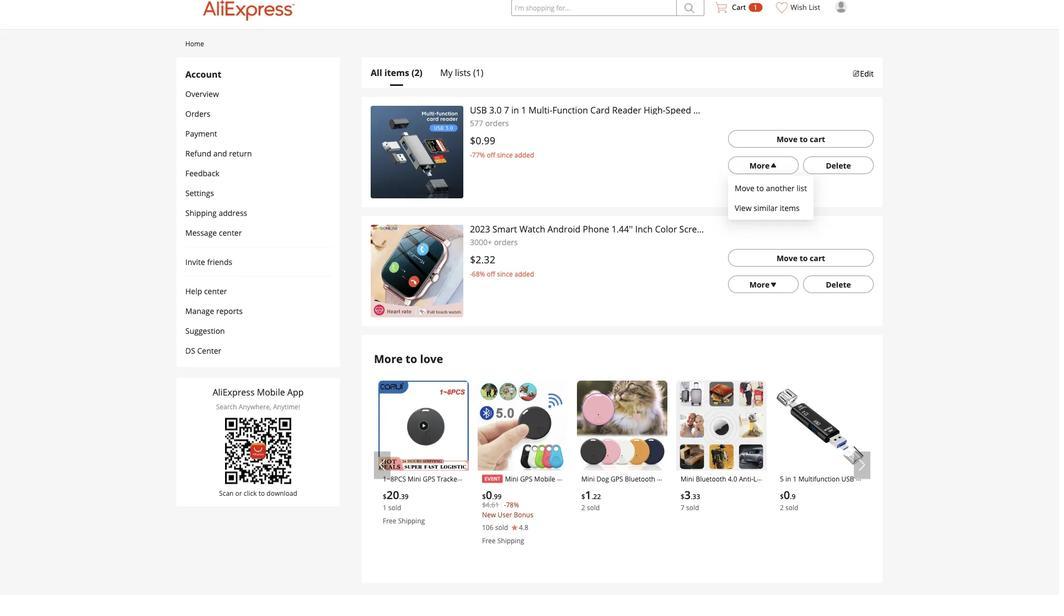 Task type: describe. For each thing, give the bounding box(es) containing it.
$ for 1
[[582, 493, 585, 502]]

phone
[[814, 516, 833, 525]]

kids for tracking
[[520, 506, 533, 515]]

more for $2.32
[[750, 280, 770, 290]]

another
[[766, 183, 795, 193]]

lo
[[754, 475, 761, 484]]

gps inside mini dog gps bluetooth 5. 0 tracker anti-lost device round anti-lost device pe t kids bag wallet tracking smart finder locator
[[611, 475, 623, 484]]

device right st
[[688, 485, 709, 494]]

5.
[[657, 475, 663, 484]]

similar
[[754, 203, 778, 213]]

mini bluetooth 4.0 anti-lo st device gps tracker rou nd anti-lost device fashio n pet kids bag wallet trac king smart finder locator
[[681, 475, 762, 525]]

free inside $ 20 . 39 1 sold free shipping
[[383, 517, 397, 526]]

bag inside mini dog gps bluetooth 5. 0 tracker anti-lost device round anti-lost device pe t kids bag wallet tracking smart finder locator
[[600, 506, 612, 515]]

move for $0.99
[[777, 134, 798, 144]]

sold down user
[[495, 524, 508, 533]]

return
[[229, 148, 252, 159]]

wallet inside 1~8pcs mini gps tracker 5.0 anti-lost device pet ki ds bag wallet tracking for ios/ android smart finder locator
[[405, 495, 424, 505]]

los
[[552, 495, 563, 505]]

(1)
[[473, 67, 484, 79]]

0 vertical spatial l
[[559, 485, 562, 494]]

more to love
[[374, 352, 443, 367]]

lost inside 1~8pcs mini gps tracker 5.0 anti-lost device pet ki ds bag wallet tracking for ios/ android smart finder locator
[[408, 485, 421, 494]]

edit
[[860, 68, 874, 79]]

device down 4.0
[[720, 495, 740, 505]]

rou
[[749, 485, 761, 494]]

pet for mini bluetooth 4.0 anti-lo st device gps tracker rou nd anti-lost device fashio n pet kids bag wallet trac king smart finder locator
[[687, 506, 697, 515]]

finder inside mini bluetooth 4.0 anti-lo st device gps tracker rou nd anti-lost device fashio n pet kids bag wallet trac king smart finder locator
[[716, 516, 735, 525]]

love
[[420, 352, 443, 367]]

1 vertical spatial l
[[559, 516, 563, 525]]

move to cart for $2.32
[[777, 253, 826, 263]]

message
[[185, 228, 217, 238]]

bag inside mini gps mobile bl uetooth 5.0 tracker anti-l ost device round anti-los t device pet kids bag wall et tracking smart finder l ocator
[[535, 506, 547, 515]]

- for $2.32
[[470, 270, 472, 279]]

finder inside mini dog gps bluetooth 5. 0 tracker anti-lost device round anti-lost device pe t kids bag wallet tracking smart finder locator
[[602, 516, 622, 525]]

locator inside 1~8pcs mini gps tracker 5.0 anti-lost device pet ki ds bag wallet tracking for ios/ android smart finder locator
[[383, 516, 406, 525]]

9
[[792, 493, 796, 502]]

device inside 1~8pcs mini gps tracker 5.0 anti-lost device pet ki ds bag wallet tracking for ios/ android smart finder locator
[[423, 485, 443, 494]]

3000+
[[470, 237, 492, 247]]

feedback
[[185, 168, 220, 179]]

22
[[594, 493, 601, 502]]

manage
[[185, 306, 214, 316]]

2 for 0
[[780, 504, 784, 513]]

wish list link
[[771, 0, 827, 22]]

for
[[454, 495, 463, 505]]

106 sold
[[482, 524, 508, 533]]

2 vertical spatial shipping
[[498, 537, 524, 546]]

reports
[[216, 306, 243, 316]]

5.0 inside mini gps mobile bl uetooth 5.0 tracker anti-l ost device round anti-los t device pet kids bag wall et tracking smart finder l ocator
[[509, 485, 518, 494]]

4.0
[[728, 475, 738, 484]]

1 inside $ 1 . 22 2 sold
[[585, 488, 592, 503]]

er
[[780, 506, 787, 515]]

friends
[[207, 257, 232, 267]]

device left pe
[[633, 495, 653, 505]]

cart for $2.32
[[810, 253, 826, 263]]

% for $0.99
[[480, 150, 485, 159]]

or
[[235, 489, 242, 498]]

78
[[506, 501, 514, 510]]

5
[[780, 475, 784, 484]]

download
[[267, 489, 297, 498]]

overview
[[185, 89, 219, 99]]

added for $0.99
[[515, 150, 534, 159]]

bag inside 1~8pcs mini gps tracker 5.0 anti-lost device pet ki ds bag wallet tracking for ios/ android smart finder locator
[[392, 495, 404, 505]]

0 vertical spatial card
[[828, 495, 842, 505]]

trac
[[747, 506, 761, 515]]

577 orders $0.99 -77 % off since added
[[470, 118, 534, 159]]

77
[[472, 150, 480, 159]]

locator inside mini dog gps bluetooth 5. 0 tracker anti-lost device round anti-lost device pe t kids bag wallet tracking smart finder locator
[[623, 516, 647, 525]]

tf/sd
[[780, 495, 798, 505]]

sold for 1
[[587, 504, 600, 513]]

kids for king
[[699, 506, 711, 515]]

off for $0.99
[[487, 150, 496, 159]]

ds center
[[185, 346, 221, 356]]

0 inside mini dog gps bluetooth 5. 0 tracker anti-lost device round anti-lost device pe t kids bag wallet tracking smart finder locator
[[582, 485, 585, 494]]

mini inside 1~8pcs mini gps tracker 5.0 anti-lost device pet ki ds bag wallet tracking for ios/ android smart finder locator
[[408, 475, 421, 484]]

in
[[786, 475, 792, 484]]

round inside mini dog gps bluetooth 5. 0 tracker anti-lost device round anti-lost device pe t kids bag wallet tracking smart finder locator
[[582, 495, 602, 505]]

type
[[786, 485, 801, 494]]

(2)
[[412, 67, 423, 79]]

$ 3 . 33 7 sold
[[681, 488, 700, 513]]

move for $2.32
[[777, 253, 798, 263]]

off for $2.32
[[487, 270, 496, 279]]

mobile inside aliexpress mobile app search anywhere, anytime!
[[257, 387, 285, 399]]

% inside '$ 0 . 99 $4.61 - 78 % new user bonus'
[[514, 501, 519, 510]]

move to another list
[[735, 183, 807, 193]]

I'm shopping for... text field
[[512, 0, 677, 16]]

finder inside mini gps mobile bl uetooth 5.0 tracker anti-l ost device round anti-los t device pet kids bag wall et tracking smart finder l ocator
[[538, 516, 558, 525]]

. for 3
[[691, 493, 693, 502]]

2 for 1
[[582, 504, 585, 513]]

- for $0.99
[[470, 150, 472, 159]]

view
[[735, 203, 752, 213]]

tracker inside mini bluetooth 4.0 anti-lo st device gps tracker rou nd anti-lost device fashio n pet kids bag wallet trac king smart finder locator
[[724, 485, 748, 494]]

gps inside mini bluetooth 4.0 anti-lo st device gps tracker rou nd anti-lost device fashio n pet kids bag wallet trac king smart finder locator
[[710, 485, 723, 494]]

and
[[213, 148, 227, 159]]

t inside mini gps mobile bl uetooth 5.0 tracker anti-l ost device round anti-los t device pet kids bag wall et tracking smart finder l ocator
[[482, 506, 485, 515]]

all
[[371, 67, 382, 79]]

uetooth
[[482, 485, 507, 494]]

tracker inside mini dog gps bluetooth 5. 0 tracker anti-lost device round anti-lost device pe t kids bag wallet tracking smart finder locator
[[587, 485, 610, 494]]

1 inside 5 in 1 multifunction usb 3. 0 type c/usb /micro usb/ tf/sd memory card read er otg card reader adap ter mobile phone accesso ries
[[793, 475, 797, 484]]

$ 0 . 99 $4.61 - 78 % new user bonus
[[482, 488, 534, 520]]

pet inside 1~8pcs mini gps tracker 5.0 anti-lost device pet ki ds bag wallet tracking for ios/ android smart finder locator
[[445, 485, 455, 494]]

ios/
[[383, 506, 396, 515]]

search
[[216, 403, 237, 412]]

locator inside mini bluetooth 4.0 anti-lo st device gps tracker rou nd anti-lost device fashio n pet kids bag wallet trac king smart finder locator
[[737, 516, 760, 525]]

king
[[681, 516, 694, 525]]

pe
[[655, 495, 663, 505]]

refund and return
[[185, 148, 252, 159]]

suggestion
[[185, 326, 225, 336]]

reader
[[820, 506, 842, 515]]

1~8pcs
[[383, 475, 406, 484]]

user
[[498, 511, 512, 520]]

5.0 inside 1~8pcs mini gps tracker 5.0 anti-lost device pet ki ds bag wallet tracking for ios/ android smart finder locator
[[383, 485, 392, 494]]

invite
[[185, 257, 205, 267]]

move to cart button for $2.32
[[728, 249, 874, 267]]

n
[[681, 506, 685, 515]]

tracker inside 1~8pcs mini gps tracker 5.0 anti-lost device pet ki ds bag wallet tracking for ios/ android smart finder locator
[[437, 475, 460, 484]]

ost
[[482, 495, 492, 505]]

all items (2)
[[371, 67, 423, 79]]

my lists (1)
[[440, 67, 484, 79]]

read
[[844, 495, 859, 505]]

settings
[[185, 188, 214, 198]]

aliexpress
[[213, 387, 255, 399]]

fashio
[[742, 495, 762, 505]]

more button for $0.99
[[728, 157, 799, 174]]

sold for 0
[[786, 504, 799, 513]]

device down "99"
[[486, 506, 507, 515]]

1 right cart
[[754, 3, 758, 12]]

tracker inside mini gps mobile bl uetooth 5.0 tracker anti-l ost device round anti-los t device pet kids bag wall et tracking smart finder l ocator
[[520, 485, 543, 494]]

ds
[[383, 495, 390, 505]]

99
[[494, 493, 502, 502]]

more for $0.99
[[750, 160, 770, 171]]

$0.99
[[470, 134, 496, 147]]

st
[[681, 485, 686, 494]]

2 vertical spatial more
[[374, 352, 403, 367]]

tracking inside mini gps mobile bl uetooth 5.0 tracker anti-l ost device round anti-los t device pet kids bag wall et tracking smart finder l ocator
[[490, 516, 516, 525]]

mini dog gps bluetooth 5. 0 tracker anti-lost device round anti-lost device pe t kids bag wallet tracking smart finder locator
[[582, 475, 663, 525]]

delete for $0.99
[[826, 160, 851, 171]]

finder inside 1~8pcs mini gps tracker 5.0 anti-lost device pet ki ds bag wallet tracking for ios/ android smart finder locator
[[444, 506, 464, 515]]

sold for 3
[[686, 504, 699, 513]]

kids inside mini dog gps bluetooth 5. 0 tracker anti-lost device round anti-lost device pe t kids bag wallet tracking smart finder locator
[[586, 506, 599, 515]]

0 inside the $ 0 . 9 2 sold
[[784, 488, 790, 503]]

smart inside 1~8pcs mini gps tracker 5.0 anti-lost device pet ki ds bag wallet tracking for ios/ android smart finder locator
[[424, 506, 443, 515]]

account
[[185, 68, 221, 80]]

106
[[482, 524, 494, 533]]

center for help center
[[204, 286, 227, 297]]

5 in 1 multifunction usb 3. 0 type c/usb /micro usb/ tf/sd memory card read er otg card reader adap ter mobile phone accesso ries
[[780, 475, 862, 535]]

bl
[[557, 475, 563, 484]]

lists
[[455, 67, 471, 79]]

mobile inside 5 in 1 multifunction usb 3. 0 type c/usb /micro usb/ tf/sd memory card read er otg card reader adap ter mobile phone accesso ries
[[791, 516, 812, 525]]



Task type: vqa. For each thing, say whether or not it's contained in the screenshot.


Task type: locate. For each thing, give the bounding box(es) containing it.
1 left 22
[[585, 488, 592, 503]]

gps right 1~8pcs
[[423, 475, 435, 484]]

0 horizontal spatial 2
[[582, 504, 585, 513]]

mini gps mobile bluetooth 5.0 tracker anti-lost device round anti-lost device pet kids bag wallet tracking smart finder locator image
[[478, 381, 568, 472]]

$ left "99"
[[482, 493, 486, 502]]

help
[[185, 286, 202, 297]]

mini dog gps bluetooth 5.0 tracker anti-lost device round anti-lost device pet kids bag wallet tracking smart finder locator image
[[577, 381, 668, 472]]

more
[[750, 160, 770, 171], [750, 280, 770, 290], [374, 352, 403, 367]]

device up pe
[[641, 485, 661, 494]]

mobile down otg
[[791, 516, 812, 525]]

0 inside '$ 0 . 99 $4.61 - 78 % new user bonus'
[[486, 488, 492, 503]]

0 horizontal spatial wallet
[[405, 495, 424, 505]]

scan
[[219, 489, 234, 498]]

2 round from the left
[[582, 495, 602, 505]]

2 added from the top
[[515, 270, 534, 279]]

device left the ki
[[423, 485, 443, 494]]

0 vertical spatial move to cart
[[777, 134, 826, 144]]

0 vertical spatial items
[[385, 67, 409, 79]]

1
[[754, 3, 758, 12], [793, 475, 797, 484], [585, 488, 592, 503], [383, 504, 387, 513]]

finder down for
[[444, 506, 464, 515]]

1 vertical spatial added
[[515, 270, 534, 279]]

round up bonus
[[516, 495, 536, 505]]

home
[[185, 39, 204, 48]]

shipping inside $ 20 . 39 1 sold free shipping
[[398, 517, 425, 526]]

0 vertical spatial delete
[[826, 160, 851, 171]]

4 $ from the left
[[681, 493, 685, 502]]

1 horizontal spatial kids
[[586, 506, 599, 515]]

1 horizontal spatial items
[[780, 203, 800, 213]]

1 vertical spatial -
[[470, 270, 472, 279]]

scan or click to download link
[[213, 419, 304, 498]]

added inside 3000+ orders $2.32 -68 % off since added
[[515, 270, 534, 279]]

1~8pcs mini gps tracker 5.0 anti-lost device pet ki ds bag wallet tracking for ios/ android smart finder locator
[[383, 475, 464, 525]]

2 vertical spatial tracking
[[490, 516, 516, 525]]

3 mini from the left
[[582, 475, 595, 484]]

0 vertical spatial added
[[515, 150, 534, 159]]

bag left wall
[[535, 506, 547, 515]]

orders
[[185, 108, 210, 119]]

0 left 9
[[784, 488, 790, 503]]

mini bluetooth 4.0 anti-lost device gps tracker round anti-lost device fashion pet kids bag wallet tracking smart finder locator image
[[677, 381, 767, 472]]

1 delete from the top
[[826, 160, 851, 171]]

$ for 3
[[681, 493, 685, 502]]

2 horizontal spatial wallet
[[726, 506, 746, 515]]

round down dog
[[582, 495, 602, 505]]

tracker down dog
[[587, 485, 610, 494]]

. right ost
[[492, 493, 494, 502]]

free down ocator
[[482, 537, 496, 546]]

bluetooth left 5.
[[625, 475, 656, 484]]

otg
[[788, 506, 802, 515]]

.
[[399, 493, 401, 502], [492, 493, 494, 502], [592, 493, 594, 502], [691, 493, 693, 502], [790, 493, 792, 502]]

% down the $0.99
[[480, 150, 485, 159]]

0 vertical spatial -
[[470, 150, 472, 159]]

free
[[383, 517, 397, 526], [482, 537, 496, 546]]

0 vertical spatial off
[[487, 150, 496, 159]]

bonus
[[514, 511, 534, 520]]

1 vertical spatial items
[[780, 203, 800, 213]]

free down ios/
[[383, 517, 397, 526]]

wallet inside mini dog gps bluetooth 5. 0 tracker anti-lost device round anti-lost device pe t kids bag wallet tracking smart finder locator
[[614, 506, 633, 515]]

move to cart
[[777, 134, 826, 144], [777, 253, 826, 263]]

round inside mini gps mobile bl uetooth 5.0 tracker anti-l ost device round anti-los t device pet kids bag wall et tracking smart finder l ocator
[[516, 495, 536, 505]]

1 added from the top
[[515, 150, 534, 159]]

- up user
[[504, 501, 506, 510]]

2 vertical spatial move
[[777, 253, 798, 263]]

tracking up ocator
[[490, 516, 516, 525]]

2 horizontal spatial kids
[[699, 506, 711, 515]]

1 kids from the left
[[520, 506, 533, 515]]

1 horizontal spatial round
[[582, 495, 602, 505]]

finder down wall
[[538, 516, 558, 525]]

wallet up android at the left bottom
[[405, 495, 424, 505]]

0 horizontal spatial items
[[385, 67, 409, 79]]

2 cart from the top
[[810, 253, 826, 263]]

free shipping
[[482, 537, 524, 546]]

kids
[[520, 506, 533, 515], [586, 506, 599, 515], [699, 506, 711, 515]]

center up manage reports
[[204, 286, 227, 297]]

$2.32
[[470, 253, 496, 267]]

mini inside mini gps mobile bl uetooth 5.0 tracker anti-l ost device round anti-los t device pet kids bag wall et tracking smart finder l ocator
[[505, 475, 519, 484]]

wallet right $ 1 . 22 2 sold in the bottom right of the page
[[614, 506, 633, 515]]

lost
[[408, 485, 421, 494], [626, 485, 639, 494], [618, 495, 631, 505], [705, 495, 718, 505]]

sold down 20
[[388, 504, 401, 513]]

0 vertical spatial %
[[480, 150, 485, 159]]

gps inside 1~8pcs mini gps tracker 5.0 anti-lost device pet ki ds bag wallet tracking for ios/ android smart finder locator
[[423, 475, 435, 484]]

1 vertical spatial orders
[[494, 237, 518, 247]]

$ 1 . 22 2 sold
[[582, 488, 601, 513]]

t right wall
[[582, 506, 584, 515]]

0 horizontal spatial t
[[482, 506, 485, 515]]

1 move to cart button from the top
[[728, 130, 874, 148]]

app
[[287, 387, 304, 399]]

sold inside the $ 0 . 9 2 sold
[[786, 504, 799, 513]]

0 horizontal spatial 5.0
[[383, 485, 392, 494]]

2 up ter
[[780, 504, 784, 513]]

1 more button from the top
[[728, 157, 799, 174]]

sold inside $ 20 . 39 1 sold free shipping
[[388, 504, 401, 513]]

2 2 from the left
[[780, 504, 784, 513]]

cart
[[810, 134, 826, 144], [810, 253, 826, 263]]

1 2 from the left
[[582, 504, 585, 513]]

2 inside the $ 0 . 9 2 sold
[[780, 504, 784, 513]]

. up otg
[[790, 493, 792, 502]]

1 horizontal spatial t
[[582, 506, 584, 515]]

orders inside 3000+ orders $2.32 -68 % off since added
[[494, 237, 518, 247]]

$ for 0
[[780, 493, 784, 502]]

tracking inside 1~8pcs mini gps tracker 5.0 anti-lost device pet ki ds bag wallet tracking for ios/ android smart finder locator
[[426, 495, 452, 505]]

2 move to cart button from the top
[[728, 249, 874, 267]]

mini left dog
[[582, 475, 595, 484]]

3 locator from the left
[[737, 516, 760, 525]]

$ 20 . 39 1 sold free shipping
[[383, 488, 425, 526]]

smart inside mini bluetooth 4.0 anti-lo st device gps tracker rou nd anti-lost device fashio n pet kids bag wallet trac king smart finder locator
[[696, 516, 714, 525]]

0 horizontal spatial free
[[383, 517, 397, 526]]

1 vertical spatial since
[[497, 270, 513, 279]]

0 horizontal spatial locator
[[383, 516, 406, 525]]

to inside scan or click to download link
[[259, 489, 265, 498]]

mini
[[408, 475, 421, 484], [505, 475, 519, 484], [582, 475, 595, 484], [681, 475, 694, 484]]

1 vertical spatial free
[[482, 537, 496, 546]]

% for $2.32
[[480, 270, 485, 279]]

1 move to cart from the top
[[777, 134, 826, 144]]

2 horizontal spatial tracking
[[635, 506, 661, 515]]

0 vertical spatial since
[[497, 150, 513, 159]]

0 vertical spatial shipping
[[185, 208, 217, 218]]

click
[[244, 489, 257, 498]]

more button
[[728, 157, 799, 174], [728, 276, 799, 294]]

android
[[398, 506, 423, 515]]

move up another
[[777, 134, 798, 144]]

0 vertical spatial orders
[[485, 118, 509, 128]]

1 off from the top
[[487, 150, 496, 159]]

3 kids from the left
[[699, 506, 711, 515]]

wish
[[791, 2, 807, 12]]

smart inside mini gps mobile bl uetooth 5.0 tracker anti-l ost device round anti-los t device pet kids bag wall et tracking smart finder l ocator
[[518, 516, 536, 525]]

tracking inside mini dog gps bluetooth 5. 0 tracker anti-lost device round anti-lost device pe t kids bag wallet tracking smart finder locator
[[635, 506, 661, 515]]

3 . from the left
[[592, 493, 594, 502]]

card down /micro
[[828, 495, 842, 505]]

1 horizontal spatial bluetooth
[[696, 475, 727, 484]]

1 horizontal spatial mobile
[[534, 475, 556, 484]]

2
[[582, 504, 585, 513], [780, 504, 784, 513]]

new
[[482, 511, 496, 520]]

0 horizontal spatial round
[[516, 495, 536, 505]]

4 mini from the left
[[681, 475, 694, 484]]

smart right user
[[518, 516, 536, 525]]

1 vertical spatial %
[[480, 270, 485, 279]]

l down bl
[[559, 485, 562, 494]]

1 vertical spatial more
[[750, 280, 770, 290]]

1 vertical spatial delete
[[826, 280, 851, 290]]

home link
[[185, 39, 204, 48]]

. right ds
[[399, 493, 401, 502]]

2 inside $ 1 . 22 2 sold
[[582, 504, 585, 513]]

5 $ from the left
[[780, 493, 784, 502]]

payment
[[185, 128, 217, 139]]

sold down 22
[[587, 504, 600, 513]]

items down another
[[780, 203, 800, 213]]

0 horizontal spatial shipping
[[185, 208, 217, 218]]

1 horizontal spatial wallet
[[614, 506, 633, 515]]

device down uetooth
[[494, 495, 514, 505]]

$ inside $ 3 . 33 7 sold
[[681, 493, 685, 502]]

bluetooth inside mini dog gps bluetooth 5. 0 tracker anti-lost device round anti-lost device pe t kids bag wallet tracking smart finder locator
[[625, 475, 656, 484]]

0 inside 5 in 1 multifunction usb 3. 0 type c/usb /micro usb/ tf/sd memory card read er otg card reader adap ter mobile phone accesso ries
[[780, 485, 784, 494]]

added right 68
[[515, 270, 534, 279]]

tracking left for
[[426, 495, 452, 505]]

0 vertical spatial move to cart button
[[728, 130, 874, 148]]

l down wall
[[559, 516, 563, 525]]

t inside mini dog gps bluetooth 5. 0 tracker anti-lost device round anti-lost device pe t kids bag wallet tracking smart finder locator
[[582, 506, 584, 515]]

t up the et at the left of the page
[[482, 506, 485, 515]]

1 . from the left
[[399, 493, 401, 502]]

move up view on the right of page
[[735, 183, 755, 193]]

$ left 22
[[582, 493, 585, 502]]

2 locator from the left
[[623, 516, 647, 525]]

$ left 9
[[780, 493, 784, 502]]

ocator
[[482, 526, 502, 535]]

1 vertical spatial mobile
[[534, 475, 556, 484]]

gps up '$ 0 . 99 $4.61 - 78 % new user bonus'
[[520, 475, 533, 484]]

0 horizontal spatial tracking
[[426, 495, 452, 505]]

1 vertical spatial shipping
[[398, 517, 425, 526]]

refund
[[185, 148, 211, 159]]

added for $2.32
[[515, 270, 534, 279]]

since inside 577 orders $0.99 -77 % off since added
[[497, 150, 513, 159]]

1 t from the left
[[482, 506, 485, 515]]

mini for mini bluetooth 4.0 anti-lo st device gps tracker rou nd anti-lost device fashio n pet kids bag wallet trac king smart finder locator
[[681, 475, 694, 484]]

$ inside $ 1 . 22 2 sold
[[582, 493, 585, 502]]

anywhere,
[[239, 403, 271, 412]]

to
[[800, 134, 808, 144], [757, 183, 764, 193], [800, 253, 808, 263], [406, 352, 417, 367], [259, 489, 265, 498]]

orders right 3000+
[[494, 237, 518, 247]]

$ inside '$ 0 . 99 $4.61 - 78 % new user bonus'
[[482, 493, 486, 502]]

0 left 22
[[582, 485, 585, 494]]

$ inside $ 20 . 39 1 sold free shipping
[[383, 493, 387, 502]]

accesso
[[835, 516, 860, 525]]

gps right dog
[[611, 475, 623, 484]]

2 off from the top
[[487, 270, 496, 279]]

manage reports
[[185, 306, 243, 316]]

move down the "view similar items"
[[777, 253, 798, 263]]

anti- inside 1~8pcs mini gps tracker 5.0 anti-lost device pet ki ds bag wallet tracking for ios/ android smart finder locator
[[394, 485, 408, 494]]

move to cart button for $0.99
[[728, 130, 874, 148]]

added right "77"
[[515, 150, 534, 159]]

- down the $0.99
[[470, 150, 472, 159]]

smart inside mini dog gps bluetooth 5. 0 tracker anti-lost device round anti-lost device pe t kids bag wallet tracking smart finder locator
[[582, 516, 600, 525]]

. inside the $ 0 . 9 2 sold
[[790, 493, 792, 502]]

mini inside mini dog gps bluetooth 5. 0 tracker anti-lost device round anti-lost device pe t kids bag wallet tracking smart finder locator
[[582, 475, 595, 484]]

wallet left trac
[[726, 506, 746, 515]]

tracker up bonus
[[520, 485, 543, 494]]

1 locator from the left
[[383, 516, 406, 525]]

2 horizontal spatial mobile
[[791, 516, 812, 525]]

mini inside mini bluetooth 4.0 anti-lo st device gps tracker rou nd anti-lost device fashio n pet kids bag wallet trac king smart finder locator
[[681, 475, 694, 484]]

shipping address
[[185, 208, 247, 218]]

1 since from the top
[[497, 150, 513, 159]]

2 more button from the top
[[728, 276, 799, 294]]

bluetooth left 4.0
[[696, 475, 727, 484]]

2 kids from the left
[[586, 506, 599, 515]]

0 vertical spatial more button
[[728, 157, 799, 174]]

1 horizontal spatial shipping
[[398, 517, 425, 526]]

. for 0
[[790, 493, 792, 502]]

33
[[693, 493, 700, 502]]

. right nd
[[691, 493, 693, 502]]

since for $0.99
[[497, 150, 513, 159]]

4 . from the left
[[691, 493, 693, 502]]

% down "$2.32"
[[480, 270, 485, 279]]

bag right ds
[[392, 495, 404, 505]]

2 horizontal spatial shipping
[[498, 537, 524, 546]]

1 inside $ 20 . 39 1 sold free shipping
[[383, 504, 387, 513]]

since inside 3000+ orders $2.32 -68 % off since added
[[497, 270, 513, 279]]

0 vertical spatial mobile
[[257, 387, 285, 399]]

list
[[797, 183, 807, 193]]

center for message center
[[219, 228, 242, 238]]

anti-
[[739, 475, 754, 484], [394, 485, 408, 494], [544, 485, 559, 494], [612, 485, 626, 494], [538, 495, 552, 505], [604, 495, 618, 505], [691, 495, 705, 505]]

0 horizontal spatial card
[[804, 506, 818, 515]]

smart right android at the left bottom
[[424, 506, 443, 515]]

3.
[[856, 475, 862, 484]]

sold
[[388, 504, 401, 513], [587, 504, 600, 513], [686, 504, 699, 513], [786, 504, 799, 513], [495, 524, 508, 533]]

card
[[828, 495, 842, 505], [804, 506, 818, 515]]

0 vertical spatial more
[[750, 160, 770, 171]]

3 $ from the left
[[582, 493, 585, 502]]

message center
[[185, 228, 242, 238]]

1 vertical spatial move to cart button
[[728, 249, 874, 267]]

7
[[681, 504, 685, 513]]

1 mini from the left
[[408, 475, 421, 484]]

more button for $2.32
[[728, 276, 799, 294]]

4.8
[[519, 524, 529, 533]]

- inside '$ 0 . 99 $4.61 - 78 % new user bonus'
[[504, 501, 506, 510]]

1 down 20
[[383, 504, 387, 513]]

since right 68
[[497, 270, 513, 279]]

1 5.0 from the left
[[383, 485, 392, 494]]

sold inside $ 1 . 22 2 sold
[[587, 504, 600, 513]]

2 vertical spatial -
[[504, 501, 506, 510]]

mini right 1~8pcs
[[408, 475, 421, 484]]

2 right los
[[582, 504, 585, 513]]

0 down 5 at bottom
[[780, 485, 784, 494]]

mini up st
[[681, 475, 694, 484]]

2 . from the left
[[492, 493, 494, 502]]

gps
[[423, 475, 435, 484], [520, 475, 533, 484], [611, 475, 623, 484], [710, 485, 723, 494]]

off inside 577 orders $0.99 -77 % off since added
[[487, 150, 496, 159]]

1~8pcs mini gps tracker 5.0 anti-lost device pet kids bag wallet tracking for ios/ android smart finder locator image
[[379, 381, 469, 472]]

0 vertical spatial delete button
[[803, 157, 874, 174]]

1 horizontal spatial locator
[[623, 516, 647, 525]]

mini up uetooth
[[505, 475, 519, 484]]

shipping down 4.8
[[498, 537, 524, 546]]

1 vertical spatial off
[[487, 270, 496, 279]]

-
[[470, 150, 472, 159], [470, 270, 472, 279], [504, 501, 506, 510]]

bag
[[392, 495, 404, 505], [535, 506, 547, 515], [600, 506, 612, 515], [713, 506, 725, 515]]

tracker up the ki
[[437, 475, 460, 484]]

off inside 3000+ orders $2.32 -68 % off since added
[[487, 270, 496, 279]]

0 vertical spatial cart
[[810, 134, 826, 144]]

1 vertical spatial card
[[804, 506, 818, 515]]

5 . from the left
[[790, 493, 792, 502]]

memory
[[800, 495, 826, 505]]

bluetooth inside mini bluetooth 4.0 anti-lo st device gps tracker rou nd anti-lost device fashio n pet kids bag wallet trac king smart finder locator
[[696, 475, 727, 484]]

cart
[[732, 2, 746, 12]]

mini for mini dog gps bluetooth 5. 0 tracker anti-lost device round anti-lost device pe t kids bag wallet tracking smart finder locator
[[582, 475, 595, 484]]

0 horizontal spatial pet
[[445, 485, 455, 494]]

pet
[[445, 485, 455, 494], [508, 506, 519, 515], [687, 506, 697, 515]]

1 vertical spatial cart
[[810, 253, 826, 263]]

$ up 7
[[681, 493, 685, 502]]

2 move to cart from the top
[[777, 253, 826, 263]]

% inside 3000+ orders $2.32 -68 % off since added
[[480, 270, 485, 279]]

- inside 3000+ orders $2.32 -68 % off since added
[[470, 270, 472, 279]]

5.0 up 78
[[509, 485, 518, 494]]

tracking down pe
[[635, 506, 661, 515]]

1 round from the left
[[516, 495, 536, 505]]

kids inside mini gps mobile bl uetooth 5.0 tracker anti-l ost device round anti-los t device pet kids bag wall et tracking smart finder l ocator
[[520, 506, 533, 515]]

2 t from the left
[[582, 506, 584, 515]]

3
[[685, 488, 691, 503]]

center down address
[[219, 228, 242, 238]]

smart right king
[[696, 516, 714, 525]]

$ up ios/
[[383, 493, 387, 502]]

1 delete button from the top
[[803, 157, 874, 174]]

orders for $0.99
[[485, 118, 509, 128]]

1 vertical spatial move to cart
[[777, 253, 826, 263]]

added inside 577 orders $0.99 -77 % off since added
[[515, 150, 534, 159]]

pet inside mini gps mobile bl uetooth 5.0 tracker anti-l ost device round anti-los t device pet kids bag wall et tracking smart finder l ocator
[[508, 506, 519, 515]]

1 bluetooth from the left
[[625, 475, 656, 484]]

shipping up message
[[185, 208, 217, 218]]

2 horizontal spatial pet
[[687, 506, 697, 515]]

gps inside mini gps mobile bl uetooth 5.0 tracker anti-l ost device round anti-los t device pet kids bag wall et tracking smart finder l ocator
[[520, 475, 533, 484]]

orders for $2.32
[[494, 237, 518, 247]]

- down "$2.32"
[[470, 270, 472, 279]]

1 vertical spatial center
[[204, 286, 227, 297]]

0 vertical spatial move
[[777, 134, 798, 144]]

. inside $ 1 . 22 2 sold
[[592, 493, 594, 502]]

delete
[[826, 160, 851, 171], [826, 280, 851, 290]]

multifunction
[[799, 475, 840, 484]]

0 horizontal spatial mobile
[[257, 387, 285, 399]]

0 left "99"
[[486, 488, 492, 503]]

wallet inside mini bluetooth 4.0 anti-lo st device gps tracker rou nd anti-lost device fashio n pet kids bag wallet trac king smart finder locator
[[726, 506, 746, 515]]

5 in 1 multifunction usb 3.0 type c/usb /micro usb/tf/sd memory card reader otg card reader adapter mobile phone accessories image
[[776, 381, 866, 472]]

delete button for $0.99
[[803, 157, 874, 174]]

1 horizontal spatial free
[[482, 537, 496, 546]]

list
[[809, 2, 821, 12]]

kids inside mini bluetooth 4.0 anti-lo st device gps tracker rou nd anti-lost device fashio n pet kids bag wallet trac king smart finder locator
[[699, 506, 711, 515]]

1 vertical spatial more button
[[728, 276, 799, 294]]

bag right $ 3 . 33 7 sold
[[713, 506, 725, 515]]

0 horizontal spatial bluetooth
[[625, 475, 656, 484]]

since for $2.32
[[497, 270, 513, 279]]

wall
[[548, 506, 561, 515]]

20
[[387, 488, 399, 503]]

nd
[[681, 495, 689, 505]]

pet for mini gps mobile bl uetooth 5.0 tracker anti-l ost device round anti-los t device pet kids bag wall et tracking smart finder l ocator
[[508, 506, 519, 515]]

1 vertical spatial delete button
[[803, 276, 874, 294]]

items left "(2)" on the top of page
[[385, 67, 409, 79]]

1 vertical spatial move
[[735, 183, 755, 193]]

2 mini from the left
[[505, 475, 519, 484]]

1 cart from the top
[[810, 134, 826, 144]]

/micro
[[823, 485, 843, 494]]

smart down $ 1 . 22 2 sold in the bottom right of the page
[[582, 516, 600, 525]]

2 delete button from the top
[[803, 276, 874, 294]]

1 horizontal spatial 2
[[780, 504, 784, 513]]

delete button for $2.32
[[803, 276, 874, 294]]

1 horizontal spatial pet
[[508, 506, 519, 515]]

card down the memory at the bottom right of page
[[804, 506, 818, 515]]

2 $ from the left
[[482, 493, 486, 502]]

0 horizontal spatial kids
[[520, 506, 533, 515]]

mini gps mobile bl uetooth 5.0 tracker anti-l ost device round anti-los t device pet kids bag wall et tracking smart finder l ocator
[[482, 475, 563, 535]]

ds
[[185, 346, 195, 356]]

. right los
[[592, 493, 594, 502]]

address
[[219, 208, 247, 218]]

1 horizontal spatial tracking
[[490, 516, 516, 525]]

wallet
[[405, 495, 424, 505], [614, 506, 633, 515], [726, 506, 746, 515]]

5.0 up ds
[[383, 485, 392, 494]]

% inside 577 orders $0.99 -77 % off since added
[[480, 150, 485, 159]]

sold for 20
[[388, 504, 401, 513]]

0 vertical spatial center
[[219, 228, 242, 238]]

- inside 577 orders $0.99 -77 % off since added
[[470, 150, 472, 159]]

locator
[[383, 516, 406, 525], [623, 516, 647, 525], [737, 516, 760, 525]]

mobile inside mini gps mobile bl uetooth 5.0 tracker anti-l ost device round anti-los t device pet kids bag wall et tracking smart finder l ocator
[[534, 475, 556, 484]]

2 vertical spatial mobile
[[791, 516, 812, 525]]

since
[[497, 150, 513, 159], [497, 270, 513, 279]]

2 since from the top
[[497, 270, 513, 279]]

$4.61
[[482, 501, 499, 510]]

0 vertical spatial free
[[383, 517, 397, 526]]

move
[[777, 134, 798, 144], [735, 183, 755, 193], [777, 253, 798, 263]]

off right 68
[[487, 270, 496, 279]]

1 horizontal spatial card
[[828, 495, 842, 505]]

2 bluetooth from the left
[[696, 475, 727, 484]]

tracker down 4.0
[[724, 485, 748, 494]]

pet inside mini bluetooth 4.0 anti-lo st device gps tracker rou nd anti-lost device fashio n pet kids bag wallet trac king smart finder locator
[[687, 506, 697, 515]]

aliexpress mobile app search anywhere, anytime!
[[213, 387, 304, 412]]

lost inside mini bluetooth 4.0 anti-lo st device gps tracker rou nd anti-lost device fashio n pet kids bag wallet trac king smart finder locator
[[705, 495, 718, 505]]

mobile left bl
[[534, 475, 556, 484]]

sold down 9
[[786, 504, 799, 513]]

finder down dog
[[602, 516, 622, 525]]

. inside '$ 0 . 99 $4.61 - 78 % new user bonus'
[[492, 493, 494, 502]]

et
[[482, 516, 488, 525]]

2 horizontal spatial locator
[[737, 516, 760, 525]]

bag down 22
[[600, 506, 612, 515]]

cart for $0.99
[[810, 134, 826, 144]]

orders right 577
[[485, 118, 509, 128]]

since right "77"
[[497, 150, 513, 159]]

$ inside the $ 0 . 9 2 sold
[[780, 493, 784, 502]]

. inside $ 3 . 33 7 sold
[[691, 493, 693, 502]]

t
[[482, 506, 485, 515], [582, 506, 584, 515]]

bag inside mini bluetooth 4.0 anti-lo st device gps tracker rou nd anti-lost device fashio n pet kids bag wallet trac king smart finder locator
[[713, 506, 725, 515]]

None submit
[[677, 0, 705, 16]]

ki
[[457, 485, 463, 494]]

0 vertical spatial tracking
[[426, 495, 452, 505]]

2 5.0 from the left
[[509, 485, 518, 494]]

1 horizontal spatial 5.0
[[509, 485, 518, 494]]

mini for mini gps mobile bl uetooth 5.0 tracker anti-l ost device round anti-los t device pet kids bag wall et tracking smart finder l ocator
[[505, 475, 519, 484]]

% up bonus
[[514, 501, 519, 510]]

ries
[[780, 526, 792, 535]]

mobile
[[257, 387, 285, 399], [534, 475, 556, 484], [791, 516, 812, 525]]

orders inside 577 orders $0.99 -77 % off since added
[[485, 118, 509, 128]]

kids right 78
[[520, 506, 533, 515]]

finder right king
[[716, 516, 735, 525]]

. for 1
[[592, 493, 594, 502]]

delete for $2.32
[[826, 280, 851, 290]]

2 delete from the top
[[826, 280, 851, 290]]

1 vertical spatial tracking
[[635, 506, 661, 515]]

off right "77"
[[487, 150, 496, 159]]

move to cart for $0.99
[[777, 134, 826, 144]]

sold inside $ 3 . 33 7 sold
[[686, 504, 699, 513]]

2 vertical spatial %
[[514, 501, 519, 510]]

1 $ from the left
[[383, 493, 387, 502]]

kids down 33
[[699, 506, 711, 515]]

. inside $ 20 . 39 1 sold free shipping
[[399, 493, 401, 502]]

view similar items
[[735, 203, 800, 213]]



